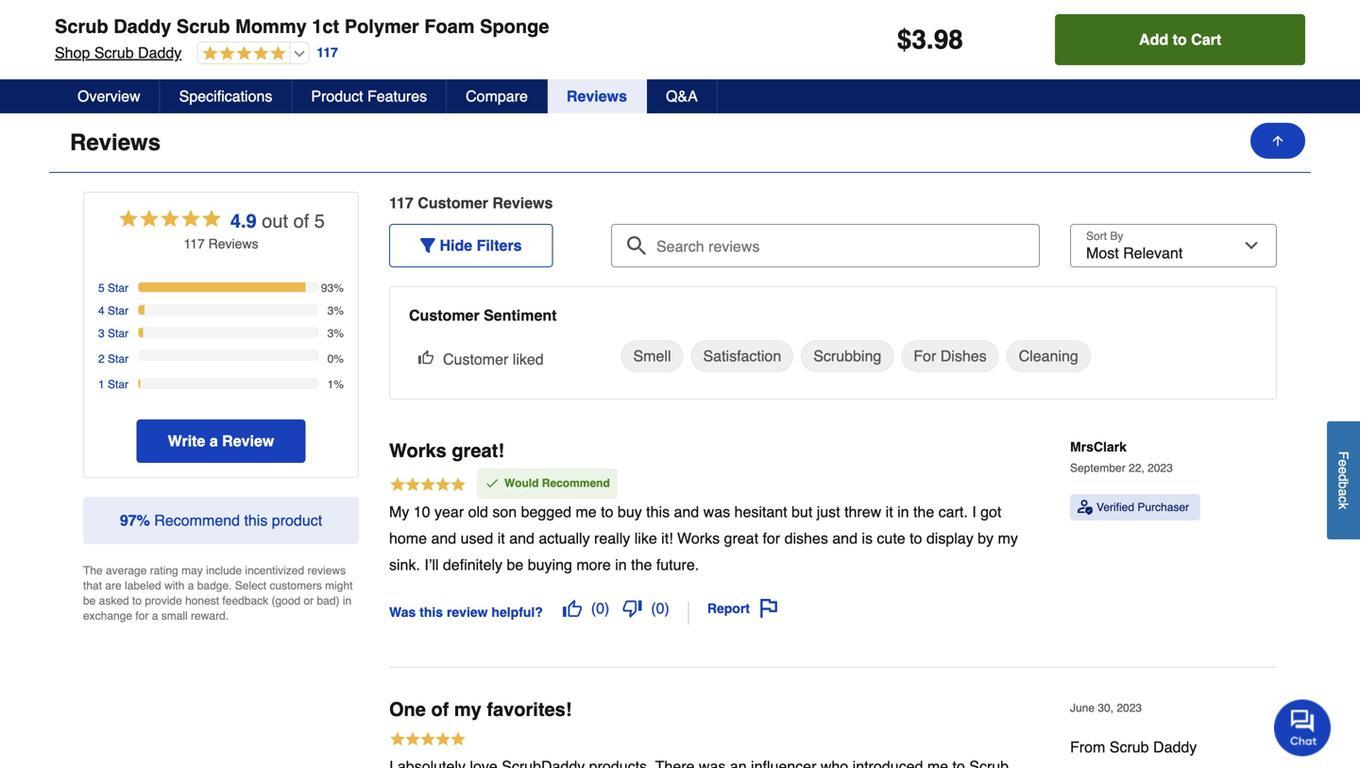 Task type: describe. For each thing, give the bounding box(es) containing it.
customer liked
[[443, 351, 544, 368]]

review
[[447, 605, 488, 620]]

daddy for shop scrub daddy
[[138, 44, 182, 61]]

begged
[[521, 503, 572, 520]]

117 inside 4.9 out of 5 117 review s
[[184, 236, 205, 251]]

customer for customer sentiment
[[409, 307, 480, 324]]

write
[[168, 432, 205, 450]]

works great!
[[389, 440, 504, 462]]

verified purchaser
[[1097, 501, 1190, 514]]

this inside my 10 year old son begged me to buy this and was hesitant but just threw it in the cart. i got home and used it and actually really like it! works great for dishes and is cute to display by my sink. i'll definitely be buying more in the future.
[[646, 503, 670, 520]]

bad)
[[317, 594, 340, 608]]

scrub right from
[[1110, 738, 1150, 756]]

to right 'cute'
[[910, 529, 923, 547]]

1 cell
[[275, 41, 431, 60]]

hesitant
[[735, 503, 788, 520]]

star for 3 star
[[108, 327, 129, 340]]

customer for customer liked
[[443, 351, 509, 368]]

star for 4 star
[[108, 304, 129, 318]]

cute
[[877, 529, 906, 547]]

scrub up shop
[[55, 16, 108, 37]]

might
[[325, 579, 353, 593]]

4.9
[[230, 210, 257, 232]]

report
[[708, 601, 750, 616]]

mommy
[[235, 16, 307, 37]]

1 e from the top
[[1337, 459, 1352, 467]]

117 for 117
[[317, 45, 338, 60]]

add
[[1140, 31, 1169, 48]]

scrub right shop
[[94, 44, 134, 61]]

0 horizontal spatial it
[[498, 529, 505, 547]]

small
[[161, 610, 188, 623]]

3% for 4 star
[[328, 304, 344, 318]]

for inside my 10 year old son begged me to buy this and was hesitant but just threw it in the cart. i got home and used it and actually really like it! works great for dishes and is cute to display by my sink. i'll definitely be buying more in the future.
[[763, 529, 781, 547]]

chat invite button image
[[1275, 699, 1332, 756]]

mrsclark september 22, 2023
[[1071, 440, 1173, 475]]

a down provide
[[152, 610, 158, 623]]

be inside my 10 year old son begged me to buy this and was hesitant but just threw it in the cart. i got home and used it and actually really like it! works great for dishes and is cute to display by my sink. i'll definitely be buying more in the future.
[[507, 556, 524, 573]]

satisfaction button
[[691, 340, 794, 372]]

buying
[[528, 556, 573, 573]]

the average rating may include incentivized reviews that are labeled with a badge. select customers might be asked to provide honest feedback (good or bad) in exchange for a small reward.
[[83, 564, 353, 623]]

) for thumb up image
[[605, 599, 610, 617]]

package quantity
[[82, 41, 209, 59]]

c
[[1337, 496, 1352, 503]]

works inside my 10 year old son begged me to buy this and was hesitant but just threw it in the cart. i got home and used it and actually really like it! works great for dishes and is cute to display by my sink. i'll definitely be buying more in the future.
[[678, 529, 720, 547]]

verified purchaser icon image
[[1078, 500, 1093, 515]]

with
[[164, 579, 185, 593]]

polymer
[[345, 16, 419, 37]]

1 vertical spatial 3
[[98, 327, 105, 340]]

5 inside 4.9 out of 5 117 review s
[[314, 210, 325, 232]]

cart
[[1192, 31, 1222, 48]]

scrubbing button
[[801, 340, 894, 372]]

specifications button
[[160, 79, 292, 113]]

average
[[106, 564, 147, 577]]

incentivized
[[245, 564, 304, 577]]

to inside button
[[1173, 31, 1187, 48]]

product
[[272, 512, 322, 529]]

cart.
[[939, 503, 968, 520]]

from
[[1071, 738, 1106, 756]]

definitely
[[443, 556, 503, 573]]

q&a
[[666, 87, 698, 105]]

but
[[792, 503, 813, 520]]

for dishes
[[914, 347, 987, 365]]

4
[[98, 304, 105, 318]]

flag image
[[760, 599, 779, 618]]

provide
[[145, 594, 182, 608]]

purchaser
[[1138, 501, 1190, 514]]

reviews button down q&a button
[[49, 114, 1312, 173]]

overview button
[[59, 79, 160, 113]]

1 vertical spatial the
[[631, 556, 652, 573]]

was this review helpful?
[[389, 605, 543, 620]]

0 vertical spatial s
[[545, 194, 553, 212]]

overview
[[77, 87, 140, 105]]

q&a button
[[647, 79, 718, 113]]

my inside my 10 year old son begged me to buy this and was hesitant but just threw it in the cart. i got home and used it and actually really like it! works great for dishes and is cute to display by my sink. i'll definitely be buying more in the future.
[[998, 529, 1018, 547]]

add to cart
[[1140, 31, 1222, 48]]

or
[[304, 594, 314, 608]]

would
[[505, 477, 539, 490]]

favorites!
[[487, 699, 572, 720]]

1 for 1 star
[[98, 378, 105, 391]]

reward.
[[191, 610, 229, 623]]

display
[[927, 529, 974, 547]]

foam
[[424, 16, 475, 37]]

would recommend
[[505, 477, 610, 490]]

smell
[[634, 347, 671, 365]]

review inside 4.9 out of 5 117 review s
[[209, 236, 252, 251]]

threw
[[845, 503, 882, 520]]

2 horizontal spatial in
[[898, 503, 910, 520]]

include
[[206, 564, 242, 577]]

0 horizontal spatial this
[[244, 512, 268, 529]]

0 horizontal spatial recommend
[[154, 512, 240, 529]]

feedback
[[222, 594, 268, 608]]

3% for 3 star
[[328, 327, 344, 340]]

shop
[[55, 44, 90, 61]]

buy
[[618, 503, 642, 520]]

customer sentiment
[[409, 307, 557, 324]]

0 horizontal spatial my
[[454, 699, 482, 720]]

2 cell from the left
[[1083, 41, 1239, 60]]

mrsclark
[[1071, 440, 1127, 455]]

1 horizontal spatial the
[[914, 503, 935, 520]]

features
[[368, 87, 427, 105]]

labeled
[[125, 579, 161, 593]]

2023 inside mrsclark september 22, 2023
[[1148, 462, 1173, 475]]

and left was
[[674, 503, 699, 520]]

filters
[[477, 237, 522, 254]]

like
[[635, 529, 657, 547]]

30,
[[1098, 701, 1114, 715]]

was
[[389, 605, 416, 620]]

reviews button left the q&a
[[548, 79, 647, 113]]

1 cell from the left
[[814, 41, 970, 60]]

0 horizontal spatial works
[[389, 440, 447, 462]]

2 e from the top
[[1337, 467, 1352, 474]]

i
[[973, 503, 977, 520]]

98
[[934, 25, 964, 55]]

are
[[105, 579, 122, 593]]

select
[[235, 579, 267, 593]]

a down may
[[188, 579, 194, 593]]

k
[[1337, 503, 1352, 509]]

son
[[493, 503, 517, 520]]

93%
[[321, 282, 344, 295]]



Task type: vqa. For each thing, say whether or not it's contained in the screenshot.


Task type: locate. For each thing, give the bounding box(es) containing it.
0 horizontal spatial 117
[[184, 236, 205, 251]]

0 vertical spatial 3%
[[328, 304, 344, 318]]

1 down 2
[[98, 378, 105, 391]]

2 vertical spatial daddy
[[1154, 738, 1197, 756]]

1 horizontal spatial 2023
[[1148, 462, 1173, 475]]

0 vertical spatial 5
[[314, 210, 325, 232]]

customer up thumb up icon
[[409, 307, 480, 324]]

1 horizontal spatial my
[[998, 529, 1018, 547]]

reviews down overview button at top left
[[70, 130, 161, 156]]

star for 5 star
[[108, 282, 129, 295]]

5 stars image for works
[[389, 476, 467, 496]]

product features button
[[292, 79, 447, 113]]

0 vertical spatial my
[[998, 529, 1018, 547]]

( right "thumb down" "image"
[[651, 599, 656, 617]]

0 vertical spatial in
[[898, 503, 910, 520]]

reviews button
[[548, 79, 647, 113], [49, 114, 1312, 173]]

0 horizontal spatial of
[[293, 210, 309, 232]]

1 for 1
[[275, 41, 284, 59]]

( for "thumb down" "image"
[[651, 599, 656, 617]]

0
[[596, 599, 605, 617], [656, 599, 665, 617]]

1 horizontal spatial )
[[665, 599, 670, 617]]

1 vertical spatial customer
[[409, 307, 480, 324]]

be inside 'the average rating may include incentivized reviews that are labeled with a badge. select customers might be asked to provide honest feedback (good or bad) in exchange for a small reward.'
[[83, 594, 96, 608]]

1 ) from the left
[[605, 599, 610, 617]]

1 vertical spatial reviews
[[70, 130, 161, 156]]

0 vertical spatial it
[[886, 503, 894, 520]]

for inside "for dishes" button
[[914, 347, 937, 365]]

2 horizontal spatial for
[[914, 347, 937, 365]]

1 vertical spatial works
[[678, 529, 720, 547]]

0 vertical spatial daddy
[[114, 16, 171, 37]]

daddy
[[114, 16, 171, 37], [138, 44, 182, 61], [1154, 738, 1197, 756]]

for down hesitant on the right bottom of page
[[763, 529, 781, 547]]

5 stars image down one
[[389, 730, 467, 751]]

1 vertical spatial recommend
[[154, 512, 240, 529]]

1 star
[[98, 378, 129, 391]]

0 vertical spatial 1
[[275, 41, 284, 59]]

reviews
[[308, 564, 346, 577]]

star for 2 star
[[108, 353, 129, 366]]

3% up 0%
[[328, 327, 344, 340]]

checkmark image
[[485, 476, 500, 491]]

0 vertical spatial dishes
[[941, 347, 987, 365]]

2 0 from the left
[[656, 599, 665, 617]]

1 vertical spatial of
[[431, 699, 449, 720]]

0 horizontal spatial dishes
[[785, 529, 829, 547]]

scrub daddy scrub mommy 1ct polymer foam sponge
[[55, 16, 549, 37]]

2 5 stars image from the top
[[389, 730, 467, 751]]

1 0 from the left
[[596, 599, 605, 617]]

arrow up image
[[1271, 133, 1286, 148]]

great!
[[452, 440, 504, 462]]

customer up hide
[[418, 194, 488, 212]]

scrubbing
[[814, 347, 882, 365]]

1 vertical spatial dishes
[[785, 529, 829, 547]]

3% down 93% on the top
[[328, 304, 344, 318]]

2023
[[1148, 462, 1173, 475], [1117, 701, 1142, 715]]

2 horizontal spatial this
[[646, 503, 670, 520]]

home
[[389, 529, 427, 547]]

5 stars image up 10
[[389, 476, 467, 496]]

1 vertical spatial 5 stars image
[[389, 730, 467, 751]]

( 0 ) for "thumb down" "image"
[[651, 599, 670, 617]]

4 star from the top
[[108, 353, 129, 366]]

1%
[[328, 378, 344, 391]]

for inside 'the average rating may include incentivized reviews that are labeled with a badge. select customers might be asked to provide honest feedback (good or bad) in exchange for a small reward.'
[[135, 610, 149, 623]]

1 vertical spatial 1
[[98, 378, 105, 391]]

0 vertical spatial be
[[507, 556, 524, 573]]

liked
[[513, 351, 544, 368]]

reviews left the q&a
[[567, 87, 627, 105]]

0 horizontal spatial s
[[252, 236, 258, 251]]

from scrub daddy
[[1071, 738, 1197, 756]]

1 vertical spatial in
[[615, 556, 627, 573]]

2 vertical spatial customer
[[443, 351, 509, 368]]

badge.
[[197, 579, 232, 593]]

rating
[[150, 564, 178, 577]]

product features
[[311, 87, 427, 105]]

3
[[912, 25, 927, 55], [98, 327, 105, 340]]

2 horizontal spatial 117
[[389, 194, 414, 212]]

the left cart.
[[914, 503, 935, 520]]

star right 4
[[108, 304, 129, 318]]

it right threw
[[886, 503, 894, 520]]

0 horizontal spatial 1
[[98, 378, 105, 391]]

1 horizontal spatial s
[[545, 194, 553, 212]]

2 ) from the left
[[665, 599, 670, 617]]

cell
[[814, 41, 970, 60], [1083, 41, 1239, 60]]

dishes
[[941, 347, 987, 365], [785, 529, 829, 547]]

1 vertical spatial 5
[[98, 282, 105, 295]]

recommend
[[542, 477, 610, 490], [154, 512, 240, 529]]

0 vertical spatial reviews
[[567, 87, 627, 105]]

works right it!
[[678, 529, 720, 547]]

sponge
[[480, 16, 549, 37]]

dishes left "cleaning" in the top of the page
[[941, 347, 987, 365]]

0 for thumb up image
[[596, 599, 605, 617]]

review right write
[[222, 432, 274, 450]]

1 horizontal spatial works
[[678, 529, 720, 547]]

s inside 4.9 out of 5 117 review s
[[252, 236, 258, 251]]

was
[[704, 503, 731, 520]]

in up 'cute'
[[898, 503, 910, 520]]

0 horizontal spatial for
[[135, 610, 149, 623]]

0 horizontal spatial 0
[[596, 599, 605, 617]]

1 5 stars image from the top
[[389, 476, 467, 496]]

2 ( 0 ) from the left
[[651, 599, 670, 617]]

1 horizontal spatial dishes
[[941, 347, 987, 365]]

satisfaction
[[703, 347, 782, 365]]

to down labeled
[[132, 594, 142, 608]]

2 vertical spatial review
[[222, 432, 274, 450]]

0%
[[328, 353, 344, 366]]

cleaning
[[1019, 347, 1079, 365]]

0 vertical spatial review
[[493, 194, 545, 212]]

1 down mommy
[[275, 41, 284, 59]]

and left is
[[833, 529, 858, 547]]

2 vertical spatial for
[[135, 610, 149, 623]]

1 horizontal spatial reviews
[[567, 87, 627, 105]]

( for thumb up image
[[591, 599, 596, 617]]

f e e d b a c k button
[[1328, 421, 1361, 539]]

0 vertical spatial 5 stars image
[[389, 476, 467, 496]]

0 vertical spatial 117
[[317, 45, 338, 60]]

daddy up overview button at top left
[[138, 44, 182, 61]]

star down the 2 star
[[108, 378, 129, 391]]

to
[[1173, 31, 1187, 48], [601, 503, 614, 520], [910, 529, 923, 547], [132, 594, 142, 608]]

sentiment
[[484, 307, 557, 324]]

review for customer
[[493, 194, 545, 212]]

5 stars image for one
[[389, 730, 467, 751]]

3 left 98
[[912, 25, 927, 55]]

customer down customer sentiment
[[443, 351, 509, 368]]

3 star
[[98, 327, 129, 340]]

0 horizontal spatial reviews
[[70, 130, 161, 156]]

september
[[1071, 462, 1126, 475]]

2
[[98, 353, 105, 366]]

in right more
[[615, 556, 627, 573]]

to right me
[[601, 503, 614, 520]]

dishes inside button
[[941, 347, 987, 365]]

my right one
[[454, 699, 482, 720]]

actually
[[539, 529, 590, 547]]

thumb up image
[[563, 599, 582, 618]]

daddy right from
[[1154, 738, 1197, 756]]

star right 2
[[108, 353, 129, 366]]

0 right "thumb down" "image"
[[656, 599, 665, 617]]

in down might
[[343, 594, 352, 608]]

1 horizontal spatial 3
[[912, 25, 927, 55]]

1 vertical spatial 2023
[[1117, 701, 1142, 715]]

(good
[[272, 594, 301, 608]]

( 0 ) for thumb up image
[[591, 599, 610, 617]]

and down son
[[509, 529, 535, 547]]

quantity
[[148, 41, 209, 59]]

to right add
[[1173, 31, 1187, 48]]

write a review button
[[137, 420, 306, 463]]

0 vertical spatial for
[[914, 347, 937, 365]]

1 horizontal spatial it
[[886, 503, 894, 520]]

thumb up image
[[419, 350, 434, 365]]

1 vertical spatial my
[[454, 699, 482, 720]]

5 stars image
[[389, 476, 467, 496], [389, 730, 467, 751]]

3 down 4
[[98, 327, 105, 340]]

1 vertical spatial it
[[498, 529, 505, 547]]

0 vertical spatial the
[[914, 503, 935, 520]]

f e e d b a c k
[[1337, 451, 1352, 509]]

works left great!
[[389, 440, 447, 462]]

report button
[[701, 592, 785, 624]]

star
[[108, 282, 129, 295], [108, 304, 129, 318], [108, 327, 129, 340], [108, 353, 129, 366], [108, 378, 129, 391]]

recommend up may
[[154, 512, 240, 529]]

of right out
[[293, 210, 309, 232]]

hide filters button
[[389, 224, 553, 268]]

review up filters
[[493, 194, 545, 212]]

scrub up quantity
[[177, 16, 230, 37]]

works
[[389, 440, 447, 462], [678, 529, 720, 547]]

1 vertical spatial 4.9 stars image
[[117, 207, 223, 234]]

0 vertical spatial customer
[[418, 194, 488, 212]]

2023 right 22,
[[1148, 462, 1173, 475]]

for down provide
[[135, 610, 149, 623]]

0 vertical spatial 4.9 stars image
[[198, 45, 286, 63]]

star for 1 star
[[108, 378, 129, 391]]

) for "thumb down" "image"
[[665, 599, 670, 617]]

got
[[981, 503, 1002, 520]]

1 horizontal spatial cell
[[1083, 41, 1239, 60]]

compare button
[[447, 79, 548, 113]]

dishes down but
[[785, 529, 829, 547]]

1 vertical spatial s
[[252, 236, 258, 251]]

my right by
[[998, 529, 1018, 547]]

star down 4 star
[[108, 327, 129, 340]]

it
[[886, 503, 894, 520], [498, 529, 505, 547]]

for right scrubbing
[[914, 347, 937, 365]]

this up it!
[[646, 503, 670, 520]]

1 vertical spatial daddy
[[138, 44, 182, 61]]

5 star
[[98, 282, 129, 295]]

) left "thumb down" "image"
[[605, 599, 610, 617]]

4.9 stars image
[[198, 45, 286, 63], [117, 207, 223, 234]]

0 horizontal spatial (
[[591, 599, 596, 617]]

reviews
[[567, 87, 627, 105], [70, 130, 161, 156]]

5 right out
[[314, 210, 325, 232]]

97 % recommend this product
[[120, 512, 322, 529]]

hide
[[440, 237, 473, 254]]

0 horizontal spatial 3
[[98, 327, 105, 340]]

of right one
[[431, 699, 449, 720]]

117 for 117 customer review s
[[389, 194, 414, 212]]

shop scrub daddy
[[55, 44, 182, 61]]

0 horizontal spatial )
[[605, 599, 610, 617]]

a up the k
[[1337, 489, 1352, 496]]

e up b
[[1337, 467, 1352, 474]]

chevron up image
[[1272, 133, 1291, 152]]

daddy for from scrub daddy
[[1154, 738, 1197, 756]]

d
[[1337, 474, 1352, 481]]

star up 4 star
[[108, 282, 129, 295]]

1 inside cell
[[275, 41, 284, 59]]

$ 3 . 98
[[897, 25, 964, 55]]

1 vertical spatial for
[[763, 529, 781, 547]]

b
[[1337, 481, 1352, 489]]

my
[[998, 529, 1018, 547], [454, 699, 482, 720]]

daddy up the package quantity on the top left of page
[[114, 16, 171, 37]]

thumb down image
[[623, 599, 642, 618]]

( right thumb up image
[[591, 599, 596, 617]]

this
[[646, 503, 670, 520], [244, 512, 268, 529], [420, 605, 443, 620]]

2023 right 30,
[[1117, 701, 1142, 715]]

dishes inside my 10 year old son begged me to buy this and was hesitant but just threw it in the cart. i got home and used it and actually really like it! works great for dishes and is cute to display by my sink. i'll definitely be buying more in the future.
[[785, 529, 829, 547]]

%
[[137, 512, 150, 529]]

1 ( from the left
[[591, 599, 596, 617]]

it!
[[662, 529, 673, 547]]

smell button
[[621, 340, 684, 372]]

it right used
[[498, 529, 505, 547]]

1 horizontal spatial 1
[[275, 41, 284, 59]]

one of my favorites!
[[389, 699, 572, 720]]

may
[[181, 564, 203, 577]]

1 horizontal spatial of
[[431, 699, 449, 720]]

1 vertical spatial 117
[[389, 194, 414, 212]]

review down "4.9"
[[209, 236, 252, 251]]

22,
[[1129, 462, 1145, 475]]

f
[[1337, 451, 1352, 459]]

1 3% from the top
[[328, 304, 344, 318]]

be left buying
[[507, 556, 524, 573]]

1 horizontal spatial recommend
[[542, 477, 610, 490]]

s down "4.9"
[[252, 236, 258, 251]]

1 vertical spatial 3%
[[328, 327, 344, 340]]

0 horizontal spatial ( 0 )
[[591, 599, 610, 617]]

product
[[311, 87, 363, 105]]

( 0 ) right thumb up image
[[591, 599, 610, 617]]

$
[[897, 25, 912, 55]]

in inside 'the average rating may include incentivized reviews that are labeled with a badge. select customers might be asked to provide honest feedback (good or bad) in exchange for a small reward.'
[[343, 594, 352, 608]]

0 horizontal spatial 5
[[98, 282, 105, 295]]

for dishes button
[[902, 340, 999, 372]]

1 vertical spatial review
[[209, 236, 252, 251]]

1 horizontal spatial ( 0 )
[[651, 599, 670, 617]]

reviews for reviews button on the left of the q&a
[[567, 87, 627, 105]]

1 horizontal spatial 0
[[656, 599, 665, 617]]

0 for "thumb down" "image"
[[656, 599, 665, 617]]

review inside button
[[222, 432, 274, 450]]

1 vertical spatial be
[[83, 594, 96, 608]]

e up d
[[1337, 459, 1352, 467]]

compare
[[466, 87, 528, 105]]

honest
[[185, 594, 219, 608]]

more
[[577, 556, 611, 573]]

0 right thumb up image
[[596, 599, 605, 617]]

4.9 stars image left "4.9"
[[117, 207, 223, 234]]

this left product
[[244, 512, 268, 529]]

117
[[317, 45, 338, 60], [389, 194, 414, 212], [184, 236, 205, 251]]

1 star from the top
[[108, 282, 129, 295]]

0 vertical spatial 3
[[912, 25, 927, 55]]

of inside 4.9 out of 5 117 review s
[[293, 210, 309, 232]]

1 horizontal spatial 5
[[314, 210, 325, 232]]

0 vertical spatial works
[[389, 440, 447, 462]]

review for a
[[222, 432, 274, 450]]

be down that at the bottom left of page
[[83, 594, 96, 608]]

s up hide filters button
[[545, 194, 553, 212]]

great
[[724, 529, 759, 547]]

)
[[605, 599, 610, 617], [665, 599, 670, 617]]

1 horizontal spatial (
[[651, 599, 656, 617]]

.
[[927, 25, 934, 55]]

the
[[83, 564, 103, 577]]

0 horizontal spatial 2023
[[1117, 701, 1142, 715]]

0 vertical spatial of
[[293, 210, 309, 232]]

package
[[82, 41, 144, 59]]

filter image
[[420, 238, 436, 253]]

1 ( 0 ) from the left
[[591, 599, 610, 617]]

1 horizontal spatial 117
[[317, 45, 338, 60]]

2 star from the top
[[108, 304, 129, 318]]

1 horizontal spatial in
[[615, 556, 627, 573]]

the down "like"
[[631, 556, 652, 573]]

( 0 ) right "thumb down" "image"
[[651, 599, 670, 617]]

) right "thumb down" "image"
[[665, 599, 670, 617]]

5 up 4
[[98, 282, 105, 295]]

1ct
[[312, 16, 339, 37]]

0 horizontal spatial in
[[343, 594, 352, 608]]

review
[[493, 194, 545, 212], [209, 236, 252, 251], [222, 432, 274, 450]]

this right was
[[420, 605, 443, 620]]

0 vertical spatial recommend
[[542, 477, 610, 490]]

one
[[389, 699, 426, 720]]

1 horizontal spatial this
[[420, 605, 443, 620]]

3 star from the top
[[108, 327, 129, 340]]

2 vertical spatial in
[[343, 594, 352, 608]]

0 horizontal spatial cell
[[814, 41, 970, 60]]

verified
[[1097, 501, 1135, 514]]

and down 'year'
[[431, 529, 457, 547]]

2 vertical spatial 117
[[184, 236, 205, 251]]

1 horizontal spatial be
[[507, 556, 524, 573]]

5 star from the top
[[108, 378, 129, 391]]

10
[[414, 503, 430, 520]]

2 ( from the left
[[651, 599, 656, 617]]

reviews for reviews button below q&a button
[[70, 130, 161, 156]]

4.9 stars image down mommy
[[198, 45, 286, 63]]

a right write
[[210, 432, 218, 450]]

future.
[[657, 556, 699, 573]]

to inside 'the average rating may include incentivized reviews that are labeled with a badge. select customers might be asked to provide honest feedback (good or bad) in exchange for a small reward.'
[[132, 594, 142, 608]]

year
[[435, 503, 464, 520]]

1 horizontal spatial for
[[763, 529, 781, 547]]

0 horizontal spatial the
[[631, 556, 652, 573]]

recommend up me
[[542, 477, 610, 490]]

Search reviews text field
[[619, 224, 1033, 256]]

2 3% from the top
[[328, 327, 344, 340]]



